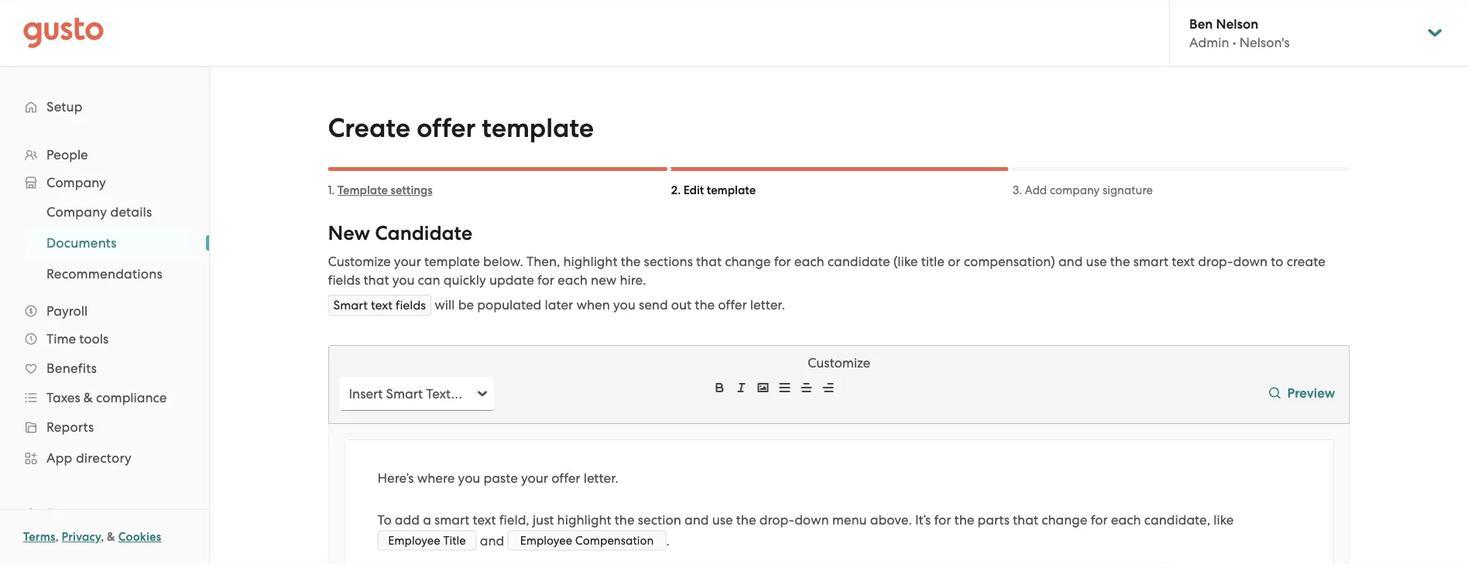 Task type: locate. For each thing, give the bounding box(es) containing it.
1 vertical spatial fields
[[396, 298, 426, 313]]

0 vertical spatial that
[[696, 254, 722, 270]]

0 horizontal spatial customize
[[328, 254, 391, 270]]

1 horizontal spatial customize
[[808, 356, 871, 371]]

1 vertical spatial company
[[46, 205, 107, 220]]

1 vertical spatial down
[[795, 513, 829, 528]]

0 horizontal spatial down
[[795, 513, 829, 528]]

field,
[[499, 513, 530, 528]]

1 horizontal spatial each
[[795, 254, 825, 270]]

1 horizontal spatial use
[[1087, 254, 1107, 270]]

smart
[[333, 298, 368, 313], [386, 387, 423, 402]]

send
[[639, 297, 668, 313]]

letter.
[[751, 297, 785, 313], [584, 471, 619, 486]]

1 horizontal spatial template
[[482, 113, 594, 144]]

customize for customize your template below. then, highlight the sections that change for each candidate (like title or compensation) and use the smart text drop-down to create fields that you can quickly update for each new hire.
[[328, 254, 391, 270]]

down left to
[[1234, 254, 1268, 270]]

&
[[84, 390, 93, 406], [107, 531, 115, 545]]

& right taxes
[[84, 390, 93, 406]]

0 vertical spatial you
[[393, 273, 415, 288]]

template
[[338, 184, 388, 198]]

2 vertical spatial offer
[[552, 471, 581, 486]]

0 vertical spatial down
[[1234, 254, 1268, 270]]

0 vertical spatial offer
[[417, 113, 476, 144]]

change
[[725, 254, 771, 270], [1042, 513, 1088, 528]]

offer
[[417, 113, 476, 144], [718, 297, 747, 313], [552, 471, 581, 486]]

company inside dropdown button
[[46, 175, 106, 191]]

0 vertical spatial text
[[1172, 254, 1195, 270]]

reports
[[46, 420, 94, 435]]

0 vertical spatial drop-
[[1199, 254, 1234, 270]]

update
[[490, 273, 534, 288]]

menu
[[833, 513, 867, 528]]

2 vertical spatial each
[[1111, 513, 1141, 528]]

setup
[[46, 99, 83, 115]]

to
[[378, 513, 392, 528]]

2 company from the top
[[46, 205, 107, 220]]

0 horizontal spatial you
[[393, 273, 415, 288]]

0 vertical spatial smart
[[1134, 254, 1169, 270]]

company details
[[46, 205, 152, 220]]

privacy
[[62, 531, 101, 545]]

your
[[394, 254, 421, 270], [521, 471, 548, 486]]

1 horizontal spatial and
[[685, 513, 709, 528]]

, down settings link
[[101, 531, 104, 545]]

1 vertical spatial drop-
[[760, 513, 795, 528]]

offer up settings
[[417, 113, 476, 144]]

1 horizontal spatial ,
[[101, 531, 104, 545]]

use
[[1087, 254, 1107, 270], [712, 513, 733, 528]]

2 horizontal spatial that
[[1013, 513, 1039, 528]]

customize inside the customize your template below. then, highlight the sections that change for each candidate (like title or compensation) and use the smart text drop-down to create fields that you can quickly update for each new hire.
[[328, 254, 391, 270]]

0 horizontal spatial smart
[[435, 513, 470, 528]]

0 vertical spatial each
[[795, 254, 825, 270]]

0 vertical spatial change
[[725, 254, 771, 270]]

you left paste
[[458, 471, 481, 486]]

1 vertical spatial customize
[[808, 356, 871, 371]]

, left privacy link
[[55, 531, 59, 545]]

(like
[[894, 254, 918, 270]]

to add a smart text field, just highlight the section and use the drop-down menu above. it's for the parts that change for each candidate, like
[[378, 513, 1238, 528]]

company inside "link"
[[46, 205, 107, 220]]

0 horizontal spatial your
[[394, 254, 421, 270]]

and inside the customize your template below. then, highlight the sections that change for each candidate (like title or compensation) and use the smart text drop-down to create fields that you can quickly update for each new hire.
[[1059, 254, 1083, 270]]

2 vertical spatial template
[[424, 254, 480, 270]]

2 vertical spatial that
[[1013, 513, 1039, 528]]

use down the add company signature
[[1087, 254, 1107, 270]]

1 vertical spatial text
[[371, 298, 393, 313]]

candidate
[[828, 254, 891, 270]]

0 horizontal spatial letter.
[[584, 471, 619, 486]]

gusto navigation element
[[0, 67, 209, 565]]

0 vertical spatial use
[[1087, 254, 1107, 270]]

2 vertical spatial you
[[458, 471, 481, 486]]

change down edit template
[[725, 254, 771, 270]]

signature
[[1103, 184, 1153, 197]]

the
[[621, 254, 641, 270], [1111, 254, 1131, 270], [695, 297, 715, 313], [615, 513, 635, 528], [737, 513, 757, 528], [955, 513, 975, 528]]

that right "sections"
[[696, 254, 722, 270]]

1 vertical spatial letter.
[[584, 471, 619, 486]]

that
[[696, 254, 722, 270], [364, 273, 389, 288], [1013, 513, 1039, 528]]

people button
[[15, 141, 194, 169]]

section
[[638, 513, 682, 528]]

create offer template
[[328, 113, 594, 144]]

1 horizontal spatial smart
[[1134, 254, 1169, 270]]

0 horizontal spatial &
[[84, 390, 93, 406]]

.
[[667, 534, 670, 549]]

company down people
[[46, 175, 106, 191]]

template settings
[[338, 184, 433, 198]]

new
[[591, 273, 617, 288]]

cookies button
[[118, 528, 161, 547]]

your right paste
[[521, 471, 548, 486]]

template inside the customize your template below. then, highlight the sections that change for each candidate (like title or compensation) and use the smart text drop-down to create fields that you can quickly update for each new hire.
[[424, 254, 480, 270]]

text
[[1172, 254, 1195, 270], [371, 298, 393, 313], [473, 513, 496, 528]]

1 vertical spatial change
[[1042, 513, 1088, 528]]

company
[[46, 175, 106, 191], [46, 205, 107, 220]]

you down the hire.
[[614, 297, 636, 313]]

you left can
[[393, 273, 415, 288]]

and down field,
[[477, 534, 508, 549]]

0 vertical spatial company
[[46, 175, 106, 191]]

reports link
[[15, 414, 194, 442]]

paste
[[484, 471, 518, 486]]

2 horizontal spatial and
[[1059, 254, 1083, 270]]

company
[[1050, 184, 1100, 197]]

company for company details
[[46, 205, 107, 220]]

and right compensation)
[[1059, 254, 1083, 270]]

0 vertical spatial letter.
[[751, 297, 785, 313]]

1 horizontal spatial down
[[1234, 254, 1268, 270]]

above.
[[871, 513, 912, 528]]

1 horizontal spatial drop-
[[1199, 254, 1234, 270]]

nelson
[[1217, 16, 1259, 32]]

0 horizontal spatial and
[[477, 534, 508, 549]]

2 vertical spatial text
[[473, 513, 496, 528]]

and
[[1059, 254, 1083, 270], [685, 513, 709, 528], [477, 534, 508, 549]]

fields
[[328, 273, 360, 288], [396, 298, 426, 313]]

create
[[328, 113, 411, 144]]

smart down signature
[[1134, 254, 1169, 270]]

company up documents
[[46, 205, 107, 220]]

2 horizontal spatial template
[[707, 184, 756, 198]]

1 horizontal spatial &
[[107, 531, 115, 545]]

drop- inside the customize your template below. then, highlight the sections that change for each candidate (like title or compensation) and use the smart text drop-down to create fields that you can quickly update for each new hire.
[[1199, 254, 1234, 270]]

down left menu
[[795, 513, 829, 528]]

change right parts
[[1042, 513, 1088, 528]]

a
[[423, 513, 431, 528]]

1 company from the top
[[46, 175, 106, 191]]

new
[[328, 222, 370, 246]]

drop- left menu
[[760, 513, 795, 528]]

smart right insert
[[386, 387, 423, 402]]

1 vertical spatial and
[[685, 513, 709, 528]]

0 vertical spatial smart
[[333, 298, 368, 313]]

smart down new
[[333, 298, 368, 313]]

offer right out
[[718, 297, 747, 313]]

0 vertical spatial highlight
[[564, 254, 618, 270]]

company button
[[15, 169, 194, 197]]

0 vertical spatial your
[[394, 254, 421, 270]]

0 horizontal spatial text
[[371, 298, 393, 313]]

it's
[[916, 513, 931, 528]]

0 horizontal spatial template
[[424, 254, 480, 270]]

drop- left to
[[1199, 254, 1234, 270]]

1 vertical spatial your
[[521, 471, 548, 486]]

that right parts
[[1013, 513, 1039, 528]]

and right 'section'
[[685, 513, 709, 528]]

1 vertical spatial template
[[707, 184, 756, 198]]

smart right a
[[435, 513, 470, 528]]

0 vertical spatial template
[[482, 113, 594, 144]]

0 horizontal spatial change
[[725, 254, 771, 270]]

1 vertical spatial offer
[[718, 297, 747, 313]]

that down new candidate
[[364, 273, 389, 288]]

0 horizontal spatial use
[[712, 513, 733, 528]]

edit template
[[684, 184, 756, 198]]

offer up just
[[552, 471, 581, 486]]

0 horizontal spatial drop-
[[760, 513, 795, 528]]

2 , from the left
[[101, 531, 104, 545]]

add
[[1025, 184, 1048, 197]]

1 vertical spatial &
[[107, 531, 115, 545]]

1 list from the top
[[0, 141, 209, 565]]

preview
[[1288, 385, 1336, 401]]

2 horizontal spatial offer
[[718, 297, 747, 313]]

list
[[0, 141, 209, 565], [0, 197, 209, 290]]

0 horizontal spatial fields
[[328, 273, 360, 288]]

2 vertical spatial and
[[477, 534, 508, 549]]

directory
[[76, 451, 132, 466]]

2 list from the top
[[0, 197, 209, 290]]

1 vertical spatial each
[[558, 273, 588, 288]]

each up smart text fields will be populated later when you send out the offer letter.
[[558, 273, 588, 288]]

customize for customize
[[808, 356, 871, 371]]

for
[[774, 254, 791, 270], [538, 273, 555, 288], [935, 513, 952, 528], [1091, 513, 1108, 528]]

0 vertical spatial &
[[84, 390, 93, 406]]

where
[[417, 471, 455, 486]]

fields down can
[[396, 298, 426, 313]]

1 horizontal spatial change
[[1042, 513, 1088, 528]]

use right 'section'
[[712, 513, 733, 528]]

template for your
[[424, 254, 480, 270]]

your up can
[[394, 254, 421, 270]]

highlight right just
[[557, 513, 612, 528]]

fields inside the customize your template below. then, highlight the sections that change for each candidate (like title or compensation) and use the smart text drop-down to create fields that you can quickly update for each new hire.
[[328, 273, 360, 288]]

template for offer
[[482, 113, 594, 144]]

fields down new
[[328, 273, 360, 288]]

0 horizontal spatial that
[[364, 273, 389, 288]]

& down settings link
[[107, 531, 115, 545]]

1 horizontal spatial smart
[[386, 387, 423, 402]]

module__icon___go7vc image
[[1269, 387, 1282, 400]]

highlight up new
[[564, 254, 618, 270]]

0 vertical spatial fields
[[328, 273, 360, 288]]

each left candidate
[[795, 254, 825, 270]]

0 vertical spatial customize
[[328, 254, 391, 270]]

just
[[533, 513, 554, 528]]

smart
[[1134, 254, 1169, 270], [435, 513, 470, 528]]

2 horizontal spatial text
[[1172, 254, 1195, 270]]

text…
[[426, 387, 462, 402]]

documents
[[46, 235, 117, 251]]

0 horizontal spatial ,
[[55, 531, 59, 545]]

drop-
[[1199, 254, 1234, 270], [760, 513, 795, 528]]

1 vertical spatial smart
[[386, 387, 423, 402]]

0 vertical spatial and
[[1059, 254, 1083, 270]]

0 horizontal spatial smart
[[333, 298, 368, 313]]

1 horizontal spatial fields
[[396, 298, 426, 313]]

preview button
[[1263, 373, 1342, 416]]

highlight
[[564, 254, 618, 270], [557, 513, 612, 528]]

1 vertical spatial you
[[614, 297, 636, 313]]

each left the candidate, at the right bottom
[[1111, 513, 1141, 528]]



Task type: describe. For each thing, give the bounding box(es) containing it.
recommendations
[[46, 266, 163, 282]]

can
[[418, 273, 441, 288]]

details
[[110, 205, 152, 220]]

app
[[46, 451, 72, 466]]

time tools
[[46, 332, 109, 347]]

edit
[[684, 184, 704, 198]]

or
[[948, 254, 961, 270]]

list containing company details
[[0, 197, 209, 290]]

text inside smart text fields will be populated later when you send out the offer letter.
[[371, 298, 393, 313]]

1 vertical spatial use
[[712, 513, 733, 528]]

add company signature
[[1025, 184, 1153, 197]]

0 horizontal spatial each
[[558, 273, 588, 288]]

you inside the customize your template below. then, highlight the sections that change for each candidate (like title or compensation) and use the smart text drop-down to create fields that you can quickly update for each new hire.
[[393, 273, 415, 288]]

compliance
[[96, 390, 167, 406]]

customize your template below. then, highlight the sections that change for each candidate (like title or compensation) and use the smart text drop-down to create fields that you can quickly update for each new hire.
[[328, 254, 1326, 288]]

0 horizontal spatial offer
[[417, 113, 476, 144]]

taxes & compliance
[[46, 390, 167, 406]]

template settings link
[[338, 184, 433, 198]]

highlight inside the customize your template below. then, highlight the sections that change for each candidate (like title or compensation) and use the smart text drop-down to create fields that you can quickly update for each new hire.
[[564, 254, 618, 270]]

tools
[[79, 332, 109, 347]]

fields inside smart text fields will be populated later when you send out the offer letter.
[[396, 298, 426, 313]]

1 vertical spatial smart
[[435, 513, 470, 528]]

insert
[[349, 387, 383, 402]]

populated
[[477, 297, 542, 313]]

benefits
[[46, 361, 97, 376]]

1 vertical spatial highlight
[[557, 513, 612, 528]]

list containing people
[[0, 141, 209, 565]]

will
[[435, 297, 455, 313]]

time
[[46, 332, 76, 347]]

2 horizontal spatial each
[[1111, 513, 1141, 528]]

nelson's
[[1240, 35, 1290, 50]]

settings
[[46, 507, 97, 522]]

out
[[671, 297, 692, 313]]

terms
[[23, 531, 55, 545]]

smart inside smart text fields will be populated later when you send out the offer letter.
[[333, 298, 368, 313]]

ben
[[1190, 16, 1213, 32]]

1 vertical spatial that
[[364, 273, 389, 288]]

compensation)
[[964, 254, 1056, 270]]

like
[[1214, 513, 1234, 528]]

be
[[458, 297, 474, 313]]

to
[[1272, 254, 1284, 270]]

& inside dropdown button
[[84, 390, 93, 406]]

1 horizontal spatial offer
[[552, 471, 581, 486]]

home image
[[23, 17, 104, 48]]

terms , privacy , & cookies
[[23, 531, 161, 545]]

2 horizontal spatial you
[[614, 297, 636, 313]]

then,
[[527, 254, 560, 270]]

hire.
[[620, 273, 646, 288]]

1 horizontal spatial letter.
[[751, 297, 785, 313]]

below.
[[483, 254, 524, 270]]

candidate,
[[1145, 513, 1211, 528]]

quickly
[[444, 273, 486, 288]]

privacy link
[[62, 531, 101, 545]]

1 horizontal spatial text
[[473, 513, 496, 528]]

company details link
[[28, 198, 194, 226]]

change inside the customize your template below. then, highlight the sections that change for each candidate (like title or compensation) and use the smart text drop-down to create fields that you can quickly update for each new hire.
[[725, 254, 771, 270]]

new candidate
[[328, 222, 473, 246]]

sections
[[644, 254, 693, 270]]

text inside the customize your template below. then, highlight the sections that change for each candidate (like title or compensation) and use the smart text drop-down to create fields that you can quickly update for each new hire.
[[1172, 254, 1195, 270]]

app directory link
[[15, 445, 194, 473]]

insert smart text…
[[349, 387, 462, 402]]

ben nelson admin • nelson's
[[1190, 16, 1290, 50]]

1 horizontal spatial you
[[458, 471, 481, 486]]

1 horizontal spatial that
[[696, 254, 722, 270]]

settings link
[[15, 500, 194, 528]]

people
[[46, 147, 88, 163]]

candidate
[[375, 222, 473, 246]]

setup link
[[15, 93, 194, 121]]

benefits link
[[15, 355, 194, 383]]

here's where you paste your offer letter.
[[378, 471, 619, 486]]

create
[[1287, 254, 1326, 270]]

taxes & compliance button
[[15, 384, 194, 412]]

payroll
[[46, 304, 88, 319]]

smart text fields will be populated later when you send out the offer letter.
[[333, 297, 785, 313]]

parts
[[978, 513, 1010, 528]]

time tools button
[[15, 325, 194, 353]]

1 , from the left
[[55, 531, 59, 545]]

app directory
[[46, 451, 132, 466]]

1 horizontal spatial your
[[521, 471, 548, 486]]

smart inside the customize your template below. then, highlight the sections that change for each candidate (like title or compensation) and use the smart text drop-down to create fields that you can quickly update for each new hire.
[[1134, 254, 1169, 270]]

terms link
[[23, 531, 55, 545]]

your inside the customize your template below. then, highlight the sections that change for each candidate (like title or compensation) and use the smart text drop-down to create fields that you can quickly update for each new hire.
[[394, 254, 421, 270]]

documents link
[[28, 229, 194, 257]]

taxes
[[46, 390, 80, 406]]

title
[[922, 254, 945, 270]]

•
[[1233, 35, 1237, 50]]

use inside the customize your template below. then, highlight the sections that change for each candidate (like title or compensation) and use the smart text drop-down to create fields that you can quickly update for each new hire.
[[1087, 254, 1107, 270]]

later
[[545, 297, 573, 313]]

down inside the customize your template below. then, highlight the sections that change for each candidate (like title or compensation) and use the smart text drop-down to create fields that you can quickly update for each new hire.
[[1234, 254, 1268, 270]]

cookies
[[118, 531, 161, 545]]

payroll button
[[15, 297, 194, 325]]

recommendations link
[[28, 260, 194, 288]]

when
[[577, 297, 610, 313]]

company for company
[[46, 175, 106, 191]]

add
[[395, 513, 420, 528]]

settings
[[391, 184, 433, 198]]

here's
[[378, 471, 414, 486]]



Task type: vqa. For each thing, say whether or not it's contained in the screenshot.
DEPUTY
no



